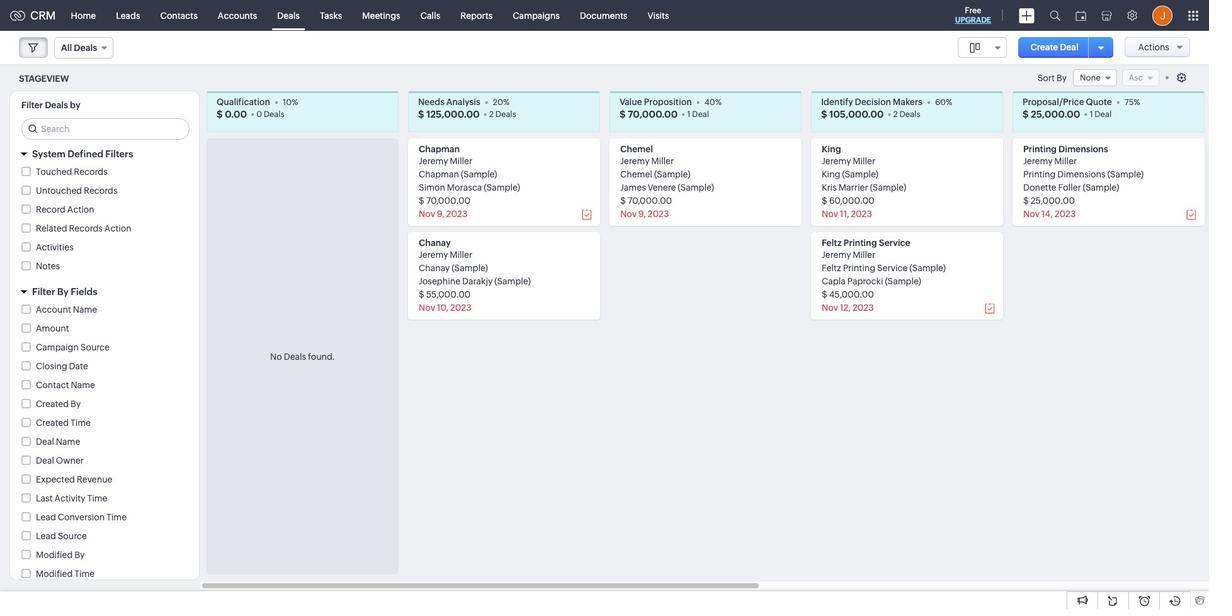 Task type: vqa. For each thing, say whether or not it's contained in the screenshot.
Deal Insights
no



Task type: locate. For each thing, give the bounding box(es) containing it.
nov for king jeremy miller king (sample) kris marrier (sample) $ 60,000.00 nov 11, 2023
[[822, 209, 839, 219]]

jeremy inside chemel jeremy miller chemel (sample) james venere (sample) $ 70,000.00 nov 9, 2023
[[621, 156, 650, 166]]

modified
[[36, 551, 73, 561], [36, 570, 73, 580]]

records down record action
[[69, 224, 103, 234]]

created up deal name
[[36, 418, 69, 428]]

nov left 12,
[[822, 303, 839, 313]]

king (sample) link
[[822, 169, 879, 180]]

2023 for chapman jeremy miller chapman (sample) simon morasca (sample) $ 70,000.00 nov 9, 2023
[[446, 209, 468, 219]]

$ inside chemel jeremy miller chemel (sample) james venere (sample) $ 70,000.00 nov 9, 2023
[[621, 196, 626, 206]]

1 for 25,000.00
[[1090, 109, 1094, 119]]

2023 down morasca on the left top of the page
[[446, 209, 468, 219]]

70,000.00 inside chemel jeremy miller chemel (sample) james venere (sample) $ 70,000.00 nov 9, 2023
[[628, 196, 672, 206]]

quote
[[1087, 97, 1113, 107]]

filter
[[21, 100, 43, 110], [32, 287, 55, 297]]

1 vertical spatial king
[[822, 169, 841, 180]]

leads link
[[106, 0, 150, 31]]

1 vertical spatial lead
[[36, 532, 56, 542]]

nov inside chemel jeremy miller chemel (sample) james venere (sample) $ 70,000.00 nov 9, 2023
[[621, 209, 637, 219]]

miller up king (sample) link in the right of the page
[[853, 156, 876, 166]]

$ left 0.00
[[217, 109, 223, 119]]

1 for 70,000.00
[[688, 109, 691, 119]]

(sample) up the josephine darakjy (sample) link
[[452, 263, 488, 273]]

touched records
[[36, 167, 108, 177]]

$ down "james"
[[621, 196, 626, 206]]

jeremy down chemel link
[[621, 156, 650, 166]]

0 vertical spatial filter
[[21, 100, 43, 110]]

1 vertical spatial chapman
[[419, 169, 459, 180]]

(sample) up the simon morasca (sample) link
[[461, 169, 497, 180]]

0 vertical spatial king
[[822, 144, 842, 154]]

0 vertical spatial 25,000.00
[[1031, 109, 1081, 119]]

(sample) up capla paprocki (sample) link
[[910, 263, 946, 273]]

name
[[73, 305, 97, 315], [71, 381, 95, 391], [56, 437, 80, 447]]

$ down simon
[[419, 196, 425, 206]]

contact name
[[36, 381, 95, 391]]

jeremy inside "king jeremy miller king (sample) kris marrier (sample) $ 60,000.00 nov 11, 2023"
[[822, 156, 852, 166]]

analysis
[[447, 97, 481, 107]]

donette foller (sample) link
[[1024, 183, 1120, 193]]

1 2 from the left
[[489, 109, 494, 119]]

records for touched
[[74, 167, 108, 177]]

deal down 40
[[693, 109, 709, 119]]

source up date
[[80, 343, 110, 353]]

name down date
[[71, 381, 95, 391]]

2023 down 55,000.00
[[450, 303, 472, 313]]

5 % from the left
[[1134, 97, 1141, 107]]

0 vertical spatial chanay
[[419, 238, 451, 248]]

2 1 from the left
[[1090, 109, 1094, 119]]

2 25,000.00 from the top
[[1031, 196, 1076, 206]]

king up kris
[[822, 169, 841, 180]]

donette
[[1024, 183, 1057, 193]]

miller down the feltz printing service link
[[853, 250, 876, 260]]

0 vertical spatial name
[[73, 305, 97, 315]]

11,
[[840, 209, 850, 219]]

no deals found.
[[270, 352, 335, 362]]

meetings link
[[352, 0, 411, 31]]

25,000.00 inside printing dimensions jeremy miller printing dimensions (sample) donette foller (sample) $ 25,000.00 nov 14, 2023
[[1031, 196, 1076, 206]]

1 horizontal spatial 1 deal
[[1090, 109, 1112, 119]]

filter deals by
[[21, 100, 80, 110]]

2 feltz from the top
[[822, 263, 842, 273]]

$ inside "king jeremy miller king (sample) kris marrier (sample) $ 60,000.00 nov 11, 2023"
[[822, 196, 828, 206]]

1 vertical spatial name
[[71, 381, 95, 391]]

1 9, from the left
[[437, 209, 445, 219]]

0 horizontal spatial 1
[[688, 109, 691, 119]]

jeremy inside the chanay jeremy miller chanay (sample) josephine darakjy (sample) $ 55,000.00 nov 10, 2023
[[419, 250, 448, 260]]

70,000.00 down morasca on the left top of the page
[[426, 196, 471, 206]]

(sample) up kris marrier (sample) link at the top
[[843, 169, 879, 180]]

deals right 0
[[264, 109, 285, 119]]

filter down stageview
[[21, 100, 43, 110]]

last activity time
[[36, 494, 107, 504]]

1 horizontal spatial action
[[104, 224, 132, 234]]

tasks
[[320, 10, 342, 20]]

created by
[[36, 399, 81, 410]]

modified for modified by
[[36, 551, 73, 561]]

2023 down 45,000.00
[[853, 303, 874, 313]]

filter inside dropdown button
[[32, 287, 55, 297]]

chemel jeremy miller chemel (sample) james venere (sample) $ 70,000.00 nov 9, 2023
[[621, 144, 715, 219]]

12,
[[840, 303, 851, 313]]

1 vertical spatial modified
[[36, 570, 73, 580]]

miller inside chapman jeremy miller chapman (sample) simon morasca (sample) $ 70,000.00 nov 9, 2023
[[450, 156, 473, 166]]

jeremy up the donette
[[1024, 156, 1053, 166]]

1 horizontal spatial 9,
[[639, 209, 646, 219]]

2
[[489, 109, 494, 119], [894, 109, 898, 119]]

1 king from the top
[[822, 144, 842, 154]]

name up owner
[[56, 437, 80, 447]]

1 deal
[[688, 109, 709, 119], [1090, 109, 1112, 119]]

nov for chemel jeremy miller chemel (sample) james venere (sample) $ 70,000.00 nov 9, 2023
[[621, 209, 637, 219]]

action down untouched records
[[104, 224, 132, 234]]

account
[[36, 305, 71, 315]]

lead up modified by
[[36, 532, 56, 542]]

75
[[1125, 97, 1134, 107]]

by
[[70, 100, 80, 110]]

2 lead from the top
[[36, 532, 56, 542]]

None field
[[958, 37, 1007, 58]]

2023 for chemel jeremy miller chemel (sample) james venere (sample) $ 70,000.00 nov 9, 2023
[[648, 209, 669, 219]]

nov for chanay jeremy miller chanay (sample) josephine darakjy (sample) $ 55,000.00 nov 10, 2023
[[419, 303, 435, 313]]

accounts link
[[208, 0, 267, 31]]

decision
[[855, 97, 892, 107]]

25,000.00 down proposal/price
[[1031, 109, 1081, 119]]

stageview
[[19, 74, 69, 84]]

% for $ 0.00
[[292, 97, 298, 107]]

feltz printing service link
[[822, 238, 911, 248]]

printing dimensions jeremy miller printing dimensions (sample) donette foller (sample) $ 25,000.00 nov 14, 2023
[[1024, 144, 1144, 219]]

2 deals down makers
[[894, 109, 921, 119]]

morasca
[[447, 183, 482, 193]]

$ down josephine
[[419, 290, 425, 300]]

2 1 deal from the left
[[1090, 109, 1112, 119]]

2 deals down 20 % on the top left of the page
[[489, 109, 517, 119]]

miller for chemel jeremy miller chemel (sample) james venere (sample) $ 70,000.00 nov 9, 2023
[[652, 156, 674, 166]]

chemel up chemel (sample) link
[[621, 144, 653, 154]]

touched
[[36, 167, 72, 177]]

2 created from the top
[[36, 418, 69, 428]]

nov left 14,
[[1024, 209, 1040, 219]]

records down defined
[[74, 167, 108, 177]]

75 %
[[1125, 97, 1141, 107]]

campaign source
[[36, 343, 110, 353]]

0 vertical spatial created
[[36, 399, 69, 410]]

miller inside the chanay jeremy miller chanay (sample) josephine darakjy (sample) $ 55,000.00 nov 10, 2023
[[450, 250, 473, 260]]

2 down "20" at the left top of page
[[489, 109, 494, 119]]

revenue
[[77, 475, 112, 485]]

miller inside printing dimensions jeremy miller printing dimensions (sample) donette foller (sample) $ 25,000.00 nov 14, 2023
[[1055, 156, 1078, 166]]

lead for lead source
[[36, 532, 56, 542]]

(sample) right morasca on the left top of the page
[[484, 183, 520, 193]]

2 for $ 105,000.00
[[894, 109, 898, 119]]

action up related records action
[[67, 205, 94, 215]]

jeremy for chemel jeremy miller chemel (sample) james venere (sample) $ 70,000.00 nov 9, 2023
[[621, 156, 650, 166]]

2 9, from the left
[[639, 209, 646, 219]]

2 modified from the top
[[36, 570, 73, 580]]

deal
[[1061, 42, 1079, 52], [693, 109, 709, 119], [1095, 109, 1112, 119], [36, 437, 54, 447], [36, 456, 54, 466]]

0 horizontal spatial action
[[67, 205, 94, 215]]

records down touched records
[[84, 186, 118, 196]]

$ down needs
[[418, 109, 424, 119]]

2023 inside chemel jeremy miller chemel (sample) james venere (sample) $ 70,000.00 nov 9, 2023
[[648, 209, 669, 219]]

chemel link
[[621, 144, 653, 154]]

1 vertical spatial chanay
[[419, 263, 450, 273]]

70,000.00 down venere
[[628, 196, 672, 206]]

miller for chapman jeremy miller chapman (sample) simon morasca (sample) $ 70,000.00 nov 9, 2023
[[450, 156, 473, 166]]

0 vertical spatial lead
[[36, 513, 56, 523]]

25,000.00 up 14,
[[1031, 196, 1076, 206]]

by for modified
[[74, 551, 85, 561]]

1 vertical spatial created
[[36, 418, 69, 428]]

2 2 deals from the left
[[894, 109, 921, 119]]

9, down "james"
[[639, 209, 646, 219]]

by down contact name
[[71, 399, 81, 410]]

$ down capla at right
[[822, 290, 828, 300]]

calendar image
[[1076, 10, 1087, 20]]

lead for lead conversion time
[[36, 513, 56, 523]]

meetings
[[363, 10, 401, 20]]

% right quote
[[1134, 97, 1141, 107]]

1 vertical spatial 25,000.00
[[1031, 196, 1076, 206]]

miller up chemel (sample) link
[[652, 156, 674, 166]]

1 % from the left
[[292, 97, 298, 107]]

$ down kris
[[822, 196, 828, 206]]

name down fields
[[73, 305, 97, 315]]

1 horizontal spatial 2
[[894, 109, 898, 119]]

1 created from the top
[[36, 399, 69, 410]]

jeremy for king jeremy miller king (sample) kris marrier (sample) $ 60,000.00 nov 11, 2023
[[822, 156, 852, 166]]

55,000.00
[[426, 290, 471, 300]]

nov left 10,
[[419, 303, 435, 313]]

2 vertical spatial name
[[56, 437, 80, 447]]

None field
[[1074, 69, 1118, 86]]

feltz
[[822, 238, 842, 248], [822, 263, 842, 273]]

1 25,000.00 from the top
[[1031, 109, 1081, 119]]

2 2 from the left
[[894, 109, 898, 119]]

$ 70,000.00
[[620, 109, 678, 119]]

0 vertical spatial modified
[[36, 551, 73, 561]]

time
[[71, 418, 91, 428], [87, 494, 107, 504], [107, 513, 127, 523], [74, 570, 95, 580]]

conversion
[[58, 513, 105, 523]]

2 deals for 105,000.00
[[894, 109, 921, 119]]

dimensions
[[1059, 144, 1109, 154], [1058, 169, 1106, 180]]

% right qualification
[[292, 97, 298, 107]]

created for created time
[[36, 418, 69, 428]]

deals inside field
[[74, 43, 97, 53]]

2023 inside printing dimensions jeremy miller printing dimensions (sample) donette foller (sample) $ 25,000.00 nov 14, 2023
[[1055, 209, 1076, 219]]

deals right "all"
[[74, 43, 97, 53]]

filter by fields button
[[10, 281, 199, 303]]

miller up the chanay (sample) link
[[450, 250, 473, 260]]

1 vertical spatial records
[[84, 186, 118, 196]]

1 horizontal spatial 2 deals
[[894, 109, 921, 119]]

9, for simon
[[437, 209, 445, 219]]

nov inside the chanay jeremy miller chanay (sample) josephine darakjy (sample) $ 55,000.00 nov 10, 2023
[[419, 303, 435, 313]]

2 vertical spatial records
[[69, 224, 103, 234]]

deals left by
[[45, 100, 68, 110]]

1 vertical spatial feltz
[[822, 263, 842, 273]]

2023 inside "king jeremy miller king (sample) kris marrier (sample) $ 60,000.00 nov 11, 2023"
[[851, 209, 873, 219]]

0 horizontal spatial 9,
[[437, 209, 445, 219]]

$ inside printing dimensions jeremy miller printing dimensions (sample) donette foller (sample) $ 25,000.00 nov 14, 2023
[[1024, 196, 1029, 206]]

dimensions up printing dimensions (sample) "link"
[[1059, 144, 1109, 154]]

profile element
[[1146, 0, 1181, 31]]

% for $ 25,000.00
[[1134, 97, 1141, 107]]

1 vertical spatial service
[[878, 263, 908, 273]]

9, down simon
[[437, 209, 445, 219]]

1 modified from the top
[[36, 551, 73, 561]]

9, inside chapman jeremy miller chapman (sample) simon morasca (sample) $ 70,000.00 nov 9, 2023
[[437, 209, 445, 219]]

% for $ 70,000.00
[[716, 97, 722, 107]]

chapman
[[419, 144, 460, 154], [419, 169, 459, 180]]

1 deal for $ 25,000.00
[[1090, 109, 1112, 119]]

source for campaign source
[[80, 343, 110, 353]]

deals right no
[[284, 352, 306, 362]]

$ down identify
[[822, 109, 828, 119]]

miller inside chemel jeremy miller chemel (sample) james venere (sample) $ 70,000.00 nov 9, 2023
[[652, 156, 674, 166]]

name for account name
[[73, 305, 97, 315]]

service up capla paprocki (sample) link
[[878, 263, 908, 273]]

records for related
[[69, 224, 103, 234]]

last
[[36, 494, 53, 504]]

2 % from the left
[[503, 97, 510, 107]]

darakjy
[[462, 277, 493, 287]]

capla
[[822, 277, 846, 287]]

filter up "account"
[[32, 287, 55, 297]]

filter for filter by fields
[[32, 287, 55, 297]]

2023 down 60,000.00
[[851, 209, 873, 219]]

time down revenue
[[87, 494, 107, 504]]

proposal/price quote
[[1023, 97, 1113, 107]]

2023 down venere
[[648, 209, 669, 219]]

2023 inside the chanay jeremy miller chanay (sample) josephine darakjy (sample) $ 55,000.00 nov 10, 2023
[[450, 303, 472, 313]]

simon
[[419, 183, 445, 193]]

miller for king jeremy miller king (sample) kris marrier (sample) $ 60,000.00 nov 11, 2023
[[853, 156, 876, 166]]

chapman up simon
[[419, 169, 459, 180]]

created down contact
[[36, 399, 69, 410]]

deal owner
[[36, 456, 84, 466]]

0 horizontal spatial 2 deals
[[489, 109, 517, 119]]

printing dimensions link
[[1024, 144, 1109, 154]]

1 vertical spatial chemel
[[621, 169, 653, 180]]

0 horizontal spatial 1 deal
[[688, 109, 709, 119]]

by up the modified time
[[74, 551, 85, 561]]

9, inside chemel jeremy miller chemel (sample) james venere (sample) $ 70,000.00 nov 9, 2023
[[639, 209, 646, 219]]

1 deal down 40
[[688, 109, 709, 119]]

0 vertical spatial feltz
[[822, 238, 842, 248]]

0 horizontal spatial 2
[[489, 109, 494, 119]]

expected
[[36, 475, 75, 485]]

system
[[32, 149, 66, 159]]

3 % from the left
[[716, 97, 722, 107]]

70,000.00 for chemel jeremy miller chemel (sample) james venere (sample) $ 70,000.00 nov 9, 2023
[[628, 196, 672, 206]]

campaign
[[36, 343, 79, 353]]

system defined filters button
[[10, 143, 199, 165]]

% right proposition
[[716, 97, 722, 107]]

king up king (sample) link in the right of the page
[[822, 144, 842, 154]]

jeremy up capla at right
[[822, 250, 852, 260]]

70,000.00 inside chapman jeremy miller chapman (sample) simon morasca (sample) $ 70,000.00 nov 9, 2023
[[426, 196, 471, 206]]

deal name
[[36, 437, 80, 447]]

chanay (sample) link
[[419, 263, 488, 273]]

(sample) right darakjy
[[495, 277, 531, 287]]

printing down the $ 25,000.00
[[1024, 144, 1057, 154]]

campaigns
[[513, 10, 560, 20]]

$ down the donette
[[1024, 196, 1029, 206]]

14,
[[1042, 209, 1053, 219]]

1 1 deal from the left
[[688, 109, 709, 119]]

time down modified by
[[74, 570, 95, 580]]

1 lead from the top
[[36, 513, 56, 523]]

1 1 from the left
[[688, 109, 691, 119]]

0 vertical spatial chemel
[[621, 144, 653, 154]]

2 down makers
[[894, 109, 898, 119]]

1 2 deals from the left
[[489, 109, 517, 119]]

20 %
[[493, 97, 510, 107]]

0 vertical spatial source
[[80, 343, 110, 353]]

nov inside printing dimensions jeremy miller printing dimensions (sample) donette foller (sample) $ 25,000.00 nov 14, 2023
[[1024, 209, 1040, 219]]

nov inside "king jeremy miller king (sample) kris marrier (sample) $ 60,000.00 nov 11, 2023"
[[822, 209, 839, 219]]

1 horizontal spatial 1
[[1090, 109, 1094, 119]]

1 feltz from the top
[[822, 238, 842, 248]]

nov inside chapman jeremy miller chapman (sample) simon morasca (sample) $ 70,000.00 nov 9, 2023
[[419, 209, 435, 219]]

0 vertical spatial records
[[74, 167, 108, 177]]

0 vertical spatial chapman
[[419, 144, 460, 154]]

2023 inside chapman jeremy miller chapman (sample) simon morasca (sample) $ 70,000.00 nov 9, 2023
[[446, 209, 468, 219]]

1 vertical spatial filter
[[32, 287, 55, 297]]

0 vertical spatial service
[[879, 238, 911, 248]]

lead down last
[[36, 513, 56, 523]]

created
[[36, 399, 69, 410], [36, 418, 69, 428]]

$ inside the chanay jeremy miller chanay (sample) josephine darakjy (sample) $ 55,000.00 nov 10, 2023
[[419, 290, 425, 300]]

feltz up capla at right
[[822, 263, 842, 273]]

jeremy inside chapman jeremy miller chapman (sample) simon morasca (sample) $ 70,000.00 nov 9, 2023
[[419, 156, 448, 166]]

by up account name
[[57, 287, 69, 297]]

modified down lead source
[[36, 551, 73, 561]]

0 vertical spatial action
[[67, 205, 94, 215]]

jeremy inside feltz printing service jeremy miller feltz printing service (sample) capla paprocki (sample) $ 45,000.00 nov 12, 2023
[[822, 250, 852, 260]]

chapman up 'chapman (sample)' link
[[419, 144, 460, 154]]

4 % from the left
[[946, 97, 953, 107]]

nov left 11,
[[822, 209, 839, 219]]

miller up 'chapman (sample)' link
[[450, 156, 473, 166]]

free upgrade
[[956, 6, 992, 25]]

1 vertical spatial source
[[58, 532, 87, 542]]

60 %
[[936, 97, 953, 107]]

miller inside "king jeremy miller king (sample) kris marrier (sample) $ 60,000.00 nov 11, 2023"
[[853, 156, 876, 166]]

miller down printing dimensions link
[[1055, 156, 1078, 166]]

jeremy
[[419, 156, 448, 166], [621, 156, 650, 166], [822, 156, 852, 166], [1024, 156, 1053, 166], [419, 250, 448, 260], [822, 250, 852, 260]]

by right sort
[[1057, 73, 1067, 83]]

modified for modified time
[[36, 570, 73, 580]]

modified down modified by
[[36, 570, 73, 580]]

by inside dropdown button
[[57, 287, 69, 297]]



Task type: describe. For each thing, give the bounding box(es) containing it.
actions
[[1139, 42, 1170, 52]]

reports
[[461, 10, 493, 20]]

0.00
[[225, 109, 247, 119]]

1 vertical spatial dimensions
[[1058, 169, 1106, 180]]

record action
[[36, 205, 94, 215]]

105,000.00
[[830, 109, 884, 119]]

40 %
[[705, 97, 722, 107]]

1 vertical spatial action
[[104, 224, 132, 234]]

create menu image
[[1020, 8, 1035, 23]]

venere
[[648, 183, 676, 193]]

created time
[[36, 418, 91, 428]]

nov for chapman jeremy miller chapman (sample) simon morasca (sample) $ 70,000.00 nov 9, 2023
[[419, 209, 435, 219]]

% for $ 105,000.00
[[946, 97, 953, 107]]

2 king from the top
[[822, 169, 841, 180]]

2 deals for 125,000.00
[[489, 109, 517, 119]]

notes
[[36, 261, 60, 272]]

create deal
[[1031, 42, 1079, 52]]

$ inside chapman jeremy miller chapman (sample) simon morasca (sample) $ 70,000.00 nov 9, 2023
[[419, 196, 425, 206]]

deals down 20 % on the top left of the page
[[496, 109, 517, 119]]

kris marrier (sample) link
[[822, 183, 907, 193]]

jeremy for chapman jeremy miller chapman (sample) simon morasca (sample) $ 70,000.00 nov 9, 2023
[[419, 156, 448, 166]]

value
[[620, 97, 643, 107]]

10,
[[437, 303, 449, 313]]

expected revenue
[[36, 475, 112, 485]]

printing up the donette
[[1024, 169, 1056, 180]]

printing up paprocki
[[843, 263, 876, 273]]

jeremy inside printing dimensions jeremy miller printing dimensions (sample) donette foller (sample) $ 25,000.00 nov 14, 2023
[[1024, 156, 1053, 166]]

time right conversion
[[107, 513, 127, 523]]

deal up the deal owner
[[36, 437, 54, 447]]

$ 105,000.00
[[822, 109, 884, 119]]

josephine darakjy (sample) link
[[419, 277, 531, 287]]

by for sort
[[1057, 73, 1067, 83]]

search image
[[1050, 10, 1061, 21]]

time down created by
[[71, 418, 91, 428]]

marrier
[[839, 183, 869, 193]]

accounts
[[218, 10, 257, 20]]

proposal/price
[[1023, 97, 1085, 107]]

proposition
[[644, 97, 692, 107]]

deals link
[[267, 0, 310, 31]]

upgrade
[[956, 16, 992, 25]]

date
[[69, 362, 88, 372]]

profile image
[[1153, 5, 1173, 26]]

1 chapman from the top
[[419, 144, 460, 154]]

contacts
[[160, 10, 198, 20]]

james venere (sample) link
[[621, 183, 715, 193]]

2 chanay from the top
[[419, 263, 450, 273]]

All Deals field
[[54, 37, 113, 59]]

calls
[[421, 10, 441, 20]]

lead conversion time
[[36, 513, 127, 523]]

2 for $ 125,000.00
[[489, 109, 494, 119]]

0 vertical spatial dimensions
[[1059, 144, 1109, 154]]

untouched
[[36, 186, 82, 196]]

$ inside feltz printing service jeremy miller feltz printing service (sample) capla paprocki (sample) $ 45,000.00 nov 12, 2023
[[822, 290, 828, 300]]

miller inside feltz printing service jeremy miller feltz printing service (sample) capla paprocki (sample) $ 45,000.00 nov 12, 2023
[[853, 250, 876, 260]]

2023 inside feltz printing service jeremy miller feltz printing service (sample) capla paprocki (sample) $ 45,000.00 nov 12, 2023
[[853, 303, 874, 313]]

all
[[61, 43, 72, 53]]

deals left tasks link
[[277, 10, 300, 20]]

activities
[[36, 243, 74, 253]]

(sample) up james venere (sample) link
[[654, 169, 691, 180]]

closing
[[36, 362, 67, 372]]

account name
[[36, 305, 97, 315]]

feltz printing service (sample) link
[[822, 263, 946, 273]]

identify
[[822, 97, 854, 107]]

% for $ 125,000.00
[[503, 97, 510, 107]]

kris
[[822, 183, 837, 193]]

paprocki
[[848, 277, 884, 287]]

$ 0.00
[[217, 109, 247, 119]]

chanay jeremy miller chanay (sample) josephine darakjy (sample) $ 55,000.00 nov 10, 2023
[[419, 238, 531, 313]]

system defined filters
[[32, 149, 133, 159]]

2023 for chanay jeremy miller chanay (sample) josephine darakjy (sample) $ 55,000.00 nov 10, 2023
[[450, 303, 472, 313]]

created for created by
[[36, 399, 69, 410]]

source for lead source
[[58, 532, 87, 542]]

$ 25,000.00
[[1023, 109, 1081, 119]]

create menu element
[[1012, 0, 1043, 31]]

70,000.00 down value proposition
[[628, 109, 678, 119]]

filter for filter deals by
[[21, 100, 43, 110]]

9, for james
[[639, 209, 646, 219]]

king link
[[822, 144, 842, 154]]

value proposition
[[620, 97, 692, 107]]

found.
[[308, 352, 335, 362]]

create deal button
[[1019, 37, 1092, 58]]

tasks link
[[310, 0, 352, 31]]

20
[[493, 97, 503, 107]]

2 chapman from the top
[[419, 169, 459, 180]]

(sample) down printing dimensions (sample) "link"
[[1084, 183, 1120, 193]]

0 deals
[[257, 109, 285, 119]]

deal down quote
[[1095, 109, 1112, 119]]

reports link
[[451, 0, 503, 31]]

name for contact name
[[71, 381, 95, 391]]

simon morasca (sample) link
[[419, 183, 520, 193]]

create
[[1031, 42, 1059, 52]]

2023 for king jeremy miller king (sample) kris marrier (sample) $ 60,000.00 nov 11, 2023
[[851, 209, 873, 219]]

deal up "expected"
[[36, 456, 54, 466]]

Search text field
[[22, 119, 189, 139]]

all deals
[[61, 43, 97, 53]]

modified time
[[36, 570, 95, 580]]

$ down value in the top of the page
[[620, 109, 626, 119]]

70,000.00 for chapman jeremy miller chapman (sample) simon morasca (sample) $ 70,000.00 nov 9, 2023
[[426, 196, 471, 206]]

needs
[[418, 97, 445, 107]]

makers
[[893, 97, 923, 107]]

sort by
[[1038, 73, 1067, 83]]

1 deal for $ 70,000.00
[[688, 109, 709, 119]]

(sample) down feltz printing service (sample) link at right
[[885, 277, 922, 287]]

search element
[[1043, 0, 1069, 31]]

miller for chanay jeremy miller chanay (sample) josephine darakjy (sample) $ 55,000.00 nov 10, 2023
[[450, 250, 473, 260]]

visits link
[[638, 0, 680, 31]]

nov inside feltz printing service jeremy miller feltz printing service (sample) capla paprocki (sample) $ 45,000.00 nov 12, 2023
[[822, 303, 839, 313]]

(sample) up donette foller (sample) link at the top of page
[[1108, 169, 1144, 180]]

capla paprocki (sample) link
[[822, 277, 922, 287]]

jeremy for chanay jeremy miller chanay (sample) josephine darakjy (sample) $ 55,000.00 nov 10, 2023
[[419, 250, 448, 260]]

by for created
[[71, 399, 81, 410]]

1 chemel from the top
[[621, 144, 653, 154]]

visits
[[648, 10, 670, 20]]

sort
[[1038, 73, 1055, 83]]

(sample) right marrier on the right of page
[[870, 183, 907, 193]]

home
[[71, 10, 96, 20]]

james
[[621, 183, 646, 193]]

filters
[[105, 149, 133, 159]]

activity
[[54, 494, 85, 504]]

(sample) right venere
[[678, 183, 715, 193]]

modified by
[[36, 551, 85, 561]]

logo image
[[10, 10, 25, 20]]

records for untouched
[[84, 186, 118, 196]]

size image
[[970, 42, 980, 54]]

$ down proposal/price
[[1023, 109, 1029, 119]]

deal inside 'button'
[[1061, 42, 1079, 52]]

amount
[[36, 324, 69, 334]]

60,000.00
[[830, 196, 875, 206]]

125,000.00
[[427, 109, 480, 119]]

identify decision makers
[[822, 97, 923, 107]]

2 chemel from the top
[[621, 169, 653, 180]]

printing down 11,
[[844, 238, 877, 248]]

$ 125,000.00
[[418, 109, 480, 119]]

name for deal name
[[56, 437, 80, 447]]

1 chanay from the top
[[419, 238, 451, 248]]

contact
[[36, 381, 69, 391]]

owner
[[56, 456, 84, 466]]

10
[[283, 97, 292, 107]]

chapman link
[[419, 144, 460, 154]]

documents link
[[570, 0, 638, 31]]

none
[[1081, 73, 1101, 83]]

free
[[965, 6, 982, 15]]

deals down makers
[[900, 109, 921, 119]]

by for filter
[[57, 287, 69, 297]]

needs analysis
[[418, 97, 481, 107]]

feltz printing service jeremy miller feltz printing service (sample) capla paprocki (sample) $ 45,000.00 nov 12, 2023
[[822, 238, 946, 313]]



